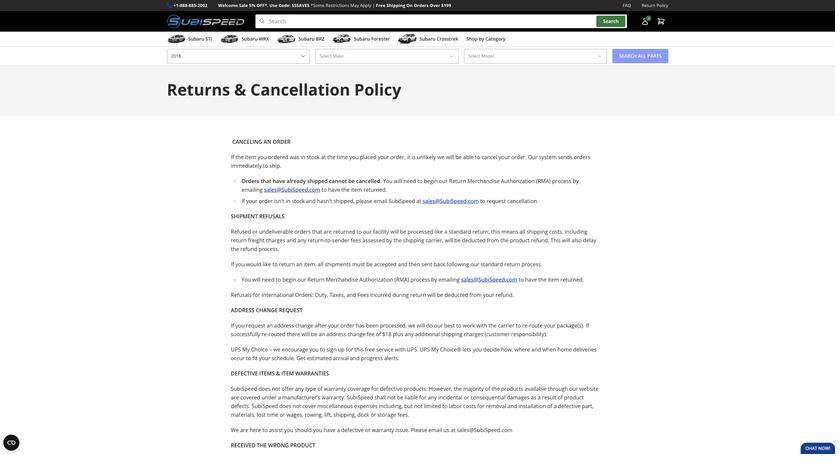 Task type: locate. For each thing, give the bounding box(es) containing it.
5 subaru from the left
[[419, 36, 435, 42]]

your left order. on the top of page
[[499, 154, 510, 161]]

any up the manufacturer's at the left of the page
[[295, 386, 304, 393]]

0 vertical spatial shipping
[[527, 228, 548, 236]]

deducted down the following
[[445, 292, 468, 299]]

at
[[321, 154, 326, 161], [416, 198, 421, 205]]

warranty inside subispeed does not offer any type of warranty coverage for defective products. however, the majority of the products available through our website are covered under a manufacturer's warranty. subispeed shall not be liable for any incidental or consequential damages as a result of product defects. subispeed does not cover miscellaneous expenses including, but not limited to labor costs for removal and installation of a defective part, materials, lost time or wages, towing, lift, shipping, dock or storage fees.
[[324, 386, 346, 393]]

be
[[455, 154, 462, 161], [348, 178, 355, 185], [400, 228, 406, 236], [454, 237, 461, 244], [366, 261, 373, 268], [437, 292, 443, 299], [311, 331, 317, 338], [397, 394, 403, 402]]

1 horizontal spatial (rma)
[[536, 178, 551, 185]]

shipping down processed
[[403, 237, 424, 244]]

to inside refused or undeliverable orders that are returned to our facility will be processed like a standard return; this means all shipping costs, including return freight charges and any return-to-sender fees assessed by the shipping carrier, will be deducted from the product refund. this will also delay the refund process.
[[357, 228, 362, 236]]

subaru wrx
[[241, 36, 269, 42]]

products.
[[404, 386, 427, 393]]

warranty down storage
[[372, 427, 394, 434]]

1 vertical spatial that
[[312, 228, 322, 236]]

1 horizontal spatial that
[[312, 228, 322, 236]]

0 vertical spatial process.
[[259, 246, 279, 253]]

process down sends
[[552, 178, 571, 185]]

we
[[231, 427, 239, 434]]

an left 'item,'
[[296, 261, 302, 268]]

return up "button" image
[[642, 2, 655, 8]]

that
[[261, 178, 271, 185], [312, 228, 322, 236]]

1 vertical spatial order
[[341, 322, 354, 330]]

order
[[259, 198, 273, 205], [341, 322, 354, 330]]

email right please
[[374, 198, 387, 205]]

1 vertical spatial standard
[[481, 261, 503, 268]]

1 vertical spatial process.
[[521, 261, 542, 268]]

subaru left sti
[[188, 36, 204, 42]]

does
[[258, 386, 270, 393], [279, 403, 291, 410]]

2 horizontal spatial defective
[[558, 403, 581, 410]]

if
[[231, 154, 234, 161], [242, 198, 245, 205], [231, 261, 234, 268], [231, 322, 234, 330], [586, 322, 589, 330]]

not up including,
[[387, 394, 396, 402]]

shipping inside if you request an address change after your order has been processed, we will do our best to work with the carrier to re-route your package(s). if successfully re-routed there will be an address change fee of $18 plus any additional shipping charges (customer responsibility).
[[441, 331, 462, 338]]

begin inside . you will need to begin our return merchandise authorization (rma) process by emailing
[[424, 178, 438, 185]]

sent
[[422, 261, 432, 268]]

0 horizontal spatial charges
[[266, 237, 285, 244]]

that down ship.
[[261, 178, 271, 185]]

0 horizontal spatial item
[[245, 154, 256, 161]]

product inside subispeed does not offer any type of warranty coverage for defective products. however, the majority of the products available through our website are covered under a manufacturer's warranty. subispeed shall not be liable for any incidental or consequential damages as a result of product defects. subispeed does not cover miscellaneous expenses including, but not limited to labor costs for removal and installation of a defective part, materials, lost time or wages, towing, lift, shipping, dock or storage fees.
[[564, 394, 584, 402]]

majority
[[463, 386, 484, 393]]

have
[[273, 178, 285, 185], [328, 186, 340, 194], [525, 276, 537, 284], [324, 427, 335, 434]]

0 horizontal spatial that
[[261, 178, 271, 185]]

shipment refusals
[[231, 213, 285, 220]]

will left able
[[446, 154, 454, 161]]

orders down immediately
[[242, 178, 259, 185]]

subaru forester button
[[332, 33, 390, 46]]

your inside 'ups my choice – we encourage you to sign up for this free service with ups. ups my choice® lets you decide how, where and when home deliveries occur to fit your schedule. get estimated arrival and progress alerts.'
[[259, 355, 270, 362]]

sale
[[239, 2, 248, 8]]

0 horizontal spatial at
[[321, 154, 326, 161]]

1 horizontal spatial process.
[[521, 261, 542, 268]]

plus
[[393, 331, 403, 338]]

email
[[374, 198, 387, 205], [428, 427, 442, 434]]

2 subaru from the left
[[241, 36, 258, 42]]

0 horizontal spatial merchandise
[[326, 276, 358, 284]]

for international
[[253, 292, 294, 299]]

merchandise down the shipments
[[326, 276, 358, 284]]

0 vertical spatial need
[[403, 178, 416, 185]]

charges inside refused or undeliverable orders that are returned to our facility will be processed like a standard return; this means all shipping costs, including return freight charges and any return-to-sender fees assessed by the shipping carrier, will be deducted from the product refund. this will also delay the refund process.
[[266, 237, 285, 244]]

0 horizontal spatial process
[[410, 276, 430, 284]]

installation
[[518, 403, 546, 410]]

however,
[[429, 386, 452, 393]]

2 horizontal spatial are
[[324, 228, 332, 236]]

cancellation
[[250, 79, 350, 100]]

1 vertical spatial (rma)
[[394, 276, 409, 284]]

able
[[463, 154, 474, 161]]

when
[[542, 346, 556, 354]]

1 vertical spatial at
[[416, 198, 421, 205]]

1 vertical spatial merchandise
[[326, 276, 358, 284]]

shipping up the refund. this
[[527, 228, 548, 236]]

subaru for subaru wrx
[[241, 36, 258, 42]]

deducted inside refused or undeliverable orders that are returned to our facility will be processed like a standard return; this means all shipping costs, including return freight charges and any return-to-sender fees assessed by the shipping carrier, will be deducted from the product refund. this will also delay the refund process.
[[462, 237, 486, 244]]

1 vertical spatial need
[[262, 276, 274, 284]]

you up refusals in the left bottom of the page
[[242, 276, 251, 284]]

0 horizontal spatial time
[[267, 412, 278, 419]]

1 ups from the left
[[231, 346, 241, 354]]

1 vertical spatial item
[[351, 186, 362, 194]]

request left cancellation. at the right top of page
[[487, 198, 506, 205]]

ups right ups.
[[420, 346, 430, 354]]

my
[[242, 346, 250, 354], [431, 346, 439, 354]]

emailing down the following
[[438, 276, 460, 284]]

a subaru crosstrek thumbnail image image
[[398, 34, 417, 44]]

(rma)
[[536, 178, 551, 185], [394, 276, 409, 284]]

ups up occur
[[231, 346, 241, 354]]

1 horizontal spatial like
[[435, 228, 443, 236]]

0 horizontal spatial like
[[263, 261, 271, 268]]

stock right "isn't"
[[292, 198, 305, 205]]

0 horizontal spatial address
[[274, 322, 294, 330]]

orders inside refused or undeliverable orders that are returned to our facility will be processed like a standard return; this means all shipping costs, including return freight charges and any return-to-sender fees assessed by the shipping carrier, will be deducted from the product refund. this will also delay the refund process.
[[294, 228, 311, 236]]

process. down the refund. this
[[521, 261, 542, 268]]

welcome
[[218, 2, 238, 8]]

subaru sti button
[[167, 33, 212, 46]]

0 horizontal spatial orders
[[242, 178, 259, 185]]

to inside subispeed does not offer any type of warranty coverage for defective products. however, the majority of the products available through our website are covered under a manufacturer's warranty. subispeed shall not be liable for any incidental or consequential damages as a result of product defects. subispeed does not cover miscellaneous expenses including, but not limited to labor costs for removal and installation of a defective part, materials, lost time or wages, towing, lift, shipping, dock or storage fees.
[[442, 403, 447, 410]]

warranty up warranty.
[[324, 386, 346, 393]]

process. down freight
[[259, 246, 279, 253]]

& left item
[[276, 370, 280, 378]]

authorization up cancellation. at the right top of page
[[501, 178, 535, 185]]

a inside refused or undeliverable orders that are returned to our facility will be processed like a standard return; this means all shipping costs, including return freight charges and any return-to-sender fees assessed by the shipping carrier, will be deducted from the product refund. this will also delay the refund process.
[[444, 228, 447, 236]]

sales@subispeed.com
[[264, 186, 320, 194], [423, 198, 479, 205], [461, 276, 517, 284]]

1 horizontal spatial this
[[491, 228, 500, 236]]

of right fee
[[376, 331, 381, 338]]

subaru inside dropdown button
[[354, 36, 370, 42]]

a down shipping, at the bottom
[[337, 427, 340, 434]]

address
[[274, 322, 294, 330], [326, 331, 346, 338]]

address up sign
[[326, 331, 346, 338]]

0 vertical spatial request
[[487, 198, 506, 205]]

0 vertical spatial stock
[[307, 154, 320, 161]]

my up occur
[[242, 346, 250, 354]]

need down "if the item you ordered was in stock at the time you placed your order, it is unlikely we will be able to cancel your order. our system sends orders immediately to ship."
[[403, 178, 416, 185]]

product
[[510, 237, 530, 244], [564, 394, 584, 402]]

standard up the refund.
[[481, 261, 503, 268]]

unlikely
[[417, 154, 436, 161]]

brz
[[316, 36, 324, 42]]

1 horizontal spatial time
[[337, 154, 348, 161]]

2 vertical spatial shipping
[[441, 331, 462, 338]]

1 horizontal spatial with
[[476, 322, 487, 330]]

all
[[520, 228, 525, 236], [318, 261, 323, 268]]

in right was
[[301, 154, 305, 161]]

0 horizontal spatial stock
[[292, 198, 305, 205]]

and right arrival
[[350, 355, 360, 362]]

shipping
[[527, 228, 548, 236], [403, 237, 424, 244], [441, 331, 462, 338]]

1 vertical spatial all
[[318, 261, 323, 268]]

if up immediately
[[231, 154, 234, 161]]

(rma) inside . you will need to begin our return merchandise authorization (rma) process by emailing
[[536, 178, 551, 185]]

authorization inside . you will need to begin our return merchandise authorization (rma) process by emailing
[[501, 178, 535, 185]]

1 vertical spatial emailing
[[438, 276, 460, 284]]

returns
[[167, 79, 230, 100]]

a down result
[[554, 403, 557, 410]]

merchandise inside . you will need to begin our return merchandise authorization (rma) process by emailing
[[467, 178, 500, 185]]

0 vertical spatial merchandise
[[467, 178, 500, 185]]

we inside if you request an address change after your order has been processed, we will do our best to work with the carrier to re-route your package(s). if successfully re-routed there will be an address change fee of $18 plus any additional shipping charges (customer responsibility).
[[408, 322, 415, 330]]

incurred
[[370, 292, 391, 299]]

products
[[501, 386, 523, 393]]

0 horizontal spatial return
[[308, 276, 324, 284]]

0 vertical spatial begin
[[424, 178, 438, 185]]

like right would
[[263, 261, 271, 268]]

0 vertical spatial from
[[487, 237, 499, 244]]

0 horizontal spatial authorization
[[359, 276, 393, 284]]

at inside "if the item you ordered was in stock at the time you placed your order, it is unlikely we will be able to cancel your order. our system sends orders immediately to ship."
[[321, 154, 326, 161]]

1 horizontal spatial address
[[326, 331, 346, 338]]

are up the defects.
[[231, 394, 239, 402]]

4 subaru from the left
[[354, 36, 370, 42]]

a right as in the right bottom of the page
[[538, 394, 541, 402]]

0 horizontal spatial request
[[246, 322, 265, 330]]

2 vertical spatial an
[[319, 331, 325, 338]]

0 horizontal spatial product
[[510, 237, 530, 244]]

item
[[245, 154, 256, 161], [351, 186, 362, 194], [548, 276, 559, 284]]

if for if the item you ordered was in stock at the time you placed your order, it is unlikely we will be able to cancel your order. our system sends orders immediately to ship.
[[231, 154, 234, 161]]

from left the refund.
[[469, 292, 482, 299]]

0 horizontal spatial begin
[[282, 276, 296, 284]]

1 vertical spatial like
[[263, 261, 271, 268]]

you inside if you request an address change after your order has been processed, we will do our best to work with the carrier to re-route your package(s). if successfully re-routed there will be an address change fee of $18 plus any additional shipping charges (customer responsibility).
[[236, 322, 245, 330]]

0 horizontal spatial policy
[[354, 79, 401, 100]]

0 vertical spatial warranty
[[324, 386, 346, 393]]

processed,
[[380, 322, 407, 330]]

Select Year button
[[167, 49, 310, 64]]

we inside "if the item you ordered was in stock at the time you placed your order, it is unlikely we will be able to cancel your order. our system sends orders immediately to ship."
[[437, 154, 445, 161]]

result
[[542, 394, 556, 402]]

begin down unlikely
[[424, 178, 438, 185]]

change up there
[[295, 322, 313, 330]]

0 vertical spatial deducted
[[462, 237, 486, 244]]

0 vertical spatial change
[[295, 322, 313, 330]]

0 vertical spatial product
[[510, 237, 530, 244]]

dock
[[357, 412, 369, 419]]

return down refused
[[231, 237, 247, 244]]

be left able
[[455, 154, 462, 161]]

address change request
[[231, 307, 303, 314]]

1 horizontal spatial orders
[[414, 2, 429, 8]]

subaru for subaru crosstrek
[[419, 36, 435, 42]]

if right package(s).
[[586, 322, 589, 330]]

0 vertical spatial like
[[435, 228, 443, 236]]

0 vertical spatial (rma)
[[536, 178, 551, 185]]

1 vertical spatial stock
[[292, 198, 305, 205]]

if left would
[[231, 261, 234, 268]]

0 horizontal spatial need
[[262, 276, 274, 284]]

our inside . you will need to begin our return merchandise authorization (rma) process by emailing
[[439, 178, 448, 185]]

any
[[297, 237, 306, 244], [405, 331, 414, 338], [295, 386, 304, 393], [428, 394, 437, 402]]

manufacturer's
[[282, 394, 320, 402]]

1 horizontal spatial process
[[552, 178, 571, 185]]

0 horizontal spatial all
[[318, 261, 323, 268]]

subaru inside 'dropdown button'
[[241, 36, 258, 42]]

any inside refused or undeliverable orders that are returned to our facility will be processed like a standard return; this means all shipping costs, including return freight charges and any return-to-sender fees assessed by the shipping carrier, will be deducted from the product refund. this will also delay the refund process.
[[297, 237, 306, 244]]

at down . you will need to begin our return merchandise authorization (rma) process by emailing
[[416, 198, 421, 205]]

return up duty,
[[308, 276, 324, 284]]

0 horizontal spatial emailing
[[242, 186, 263, 194]]

been
[[366, 322, 378, 330]]

0 vertical spatial returned.
[[363, 186, 387, 194]]

2 my from the left
[[431, 346, 439, 354]]

but
[[404, 403, 413, 410]]

1 horizontal spatial we
[[408, 322, 415, 330]]

orders
[[574, 154, 590, 161], [294, 228, 311, 236]]

3 subaru from the left
[[298, 36, 315, 42]]

charges down work
[[464, 331, 483, 338]]

1 vertical spatial time
[[267, 412, 278, 419]]

a
[[444, 228, 447, 236], [278, 394, 281, 402], [538, 394, 541, 402], [554, 403, 557, 410], [337, 427, 340, 434]]

lift,
[[324, 412, 332, 419]]

you right "." on the top left of the page
[[383, 178, 393, 185]]

refund
[[240, 246, 257, 253]]

1 vertical spatial sales@subispeed.com link
[[423, 198, 479, 205]]

1 horizontal spatial policy
[[657, 2, 668, 8]]

your
[[378, 154, 389, 161], [499, 154, 510, 161], [246, 198, 258, 205], [483, 292, 494, 299], [328, 322, 339, 330], [544, 322, 555, 330], [259, 355, 270, 362]]

with right work
[[476, 322, 487, 330]]

will right "." on the top left of the page
[[394, 178, 402, 185]]

be inside if you request an address change after your order has been processed, we will do our best to work with the carrier to re-route your package(s). if successfully re-routed there will be an address change fee of $18 plus any additional shipping charges (customer responsibility).
[[311, 331, 317, 338]]

by inside refused or undeliverable orders that are returned to our facility will be processed like a standard return; this means all shipping costs, including return freight charges and any return-to-sender fees assessed by the shipping carrier, will be deducted from the product refund. this will also delay the refund process.
[[386, 237, 392, 244]]

like up carrier,
[[435, 228, 443, 236]]

email left us
[[428, 427, 442, 434]]

does up wages,
[[279, 403, 291, 410]]

0 vertical spatial charges
[[266, 237, 285, 244]]

order left has at the bottom left of page
[[341, 322, 354, 330]]

1 horizontal spatial an
[[296, 261, 302, 268]]

already
[[287, 178, 306, 185]]

this left the means at the right bottom
[[491, 228, 500, 236]]

sales@subispeed.com link for if your order isn't in stock and hasn't shipped, please email subispeed at
[[423, 198, 479, 205]]

orders up 'return-' on the bottom left
[[294, 228, 311, 236]]

to inside . you will need to begin our return merchandise authorization (rma) process by emailing
[[417, 178, 423, 185]]

0 horizontal spatial (rma)
[[394, 276, 409, 284]]

faq
[[623, 2, 631, 8]]

time up cannot
[[337, 154, 348, 161]]

we inside 'ups my choice – we encourage you to sign up for this free service with ups. ups my choice® lets you decide how, where and when home deliveries occur to fit your schedule. get estimated arrival and progress alerts.'
[[273, 346, 280, 354]]

deducted down 'return;' on the right bottom of the page
[[462, 237, 486, 244]]

will inside "if the item you ordered was in stock at the time you placed your order, it is unlikely we will be able to cancel your order. our system sends orders immediately to ship."
[[446, 154, 454, 161]]

labor
[[449, 403, 462, 410]]

you right lets
[[473, 346, 482, 354]]

subaru inside 'dropdown button'
[[188, 36, 204, 42]]

stock
[[307, 154, 320, 161], [292, 198, 305, 205]]

subispeed down coverage
[[347, 394, 373, 402]]

for inside 'ups my choice – we encourage you to sign up for this free service with ups. ups my choice® lets you decide how, where and when home deliveries occur to fit your schedule. get estimated arrival and progress alerts.'
[[346, 346, 353, 354]]

warranty.
[[322, 394, 345, 402]]

search
[[603, 18, 619, 24]]

subaru for subaru sti
[[188, 36, 204, 42]]

0 horizontal spatial email
[[374, 198, 387, 205]]

not
[[272, 386, 280, 393], [387, 394, 396, 402], [293, 403, 301, 410], [414, 403, 422, 410]]

will down you will need to begin our return merchandise authorization (rma) process by emailing sales@subispeed.com to have the item returned.
[[427, 292, 436, 299]]

part,
[[582, 403, 594, 410]]

select model image
[[597, 54, 603, 59]]

with up alerts. in the left bottom of the page
[[395, 346, 406, 354]]

a subaru forester thumbnail image image
[[332, 34, 351, 44]]

2 horizontal spatial we
[[437, 154, 445, 161]]

1 horizontal spatial are
[[240, 427, 248, 434]]

with inside if you request an address change after your order has been processed, we will do our best to work with the carrier to re-route your package(s). if successfully re-routed there will be an address change fee of $18 plus any additional shipping charges (customer responsibility).
[[476, 322, 487, 330]]

authorization up refusals for international orders: duty, taxes, and fees incurred during return will be deducted from your refund.
[[359, 276, 393, 284]]

1 subaru from the left
[[188, 36, 204, 42]]

return down able
[[449, 178, 466, 185]]

shipping down best at the bottom right
[[441, 331, 462, 338]]

process. inside refused or undeliverable orders that are returned to our facility will be processed like a standard return; this means all shipping costs, including return freight charges and any return-to-sender fees assessed by the shipping carrier, will be deducted from the product refund. this will also delay the refund process.
[[259, 246, 279, 253]]

choice®
[[440, 346, 461, 354]]

by inside dropdown button
[[479, 36, 484, 42]]

1 vertical spatial deducted
[[445, 292, 468, 299]]

we right –
[[273, 346, 280, 354]]

merchandise down cancel
[[467, 178, 500, 185]]

will
[[446, 154, 454, 161], [394, 178, 402, 185], [390, 228, 399, 236], [445, 237, 453, 244], [562, 237, 570, 244], [252, 276, 261, 284], [427, 292, 436, 299], [417, 322, 425, 330], [301, 331, 310, 338]]

1 vertical spatial does
[[279, 403, 291, 410]]

we left do
[[408, 322, 415, 330]]

if inside "if the item you ordered was in stock at the time you placed your order, it is unlikely we will be able to cancel your order. our system sends orders immediately to ship."
[[231, 154, 234, 161]]

or
[[252, 228, 258, 236], [464, 394, 469, 402], [280, 412, 285, 419], [371, 412, 376, 419], [365, 427, 370, 434]]

consequential
[[471, 394, 505, 402]]

return
[[231, 237, 247, 244], [279, 261, 295, 268], [504, 261, 520, 268], [410, 292, 426, 299]]

search input field
[[255, 14, 627, 28]]

select year image
[[300, 54, 306, 59]]

processed
[[408, 228, 433, 236]]

subispeed
[[389, 198, 415, 205], [231, 386, 257, 393], [347, 394, 373, 402], [252, 403, 278, 410]]

1 horizontal spatial merchandise
[[467, 178, 500, 185]]

process
[[552, 178, 571, 185], [410, 276, 430, 284]]

this inside refused or undeliverable orders that are returned to our facility will be processed like a standard return; this means all shipping costs, including return freight charges and any return-to-sender fees assessed by the shipping carrier, will be deducted from the product refund. this will also delay the refund process.
[[491, 228, 500, 236]]

your right fit
[[259, 355, 270, 362]]

shipped,
[[333, 198, 355, 205]]

by
[[479, 36, 484, 42], [573, 178, 579, 185], [386, 237, 392, 244], [431, 276, 437, 284]]

0 horizontal spatial re-
[[262, 331, 269, 338]]

1 vertical spatial an
[[267, 322, 273, 330]]

of
[[376, 331, 381, 338], [317, 386, 322, 393], [485, 386, 490, 393], [558, 394, 563, 402], [547, 403, 552, 410]]

that inside refused or undeliverable orders that are returned to our facility will be processed like a standard return; this means all shipping costs, including return freight charges and any return-to-sender fees assessed by the shipping carrier, will be deducted from the product refund. this will also delay the refund process.
[[312, 228, 322, 236]]

including
[[565, 228, 587, 236]]

will left do
[[417, 322, 425, 330]]

charges inside if you request an address change after your order has been processed, we will do our best to work with the carrier to re-route your package(s). if successfully re-routed there will be an address change fee of $18 plus any additional shipping charges (customer responsibility).
[[464, 331, 483, 338]]

orders right sends
[[574, 154, 590, 161]]

1 vertical spatial sales@subispeed.com
[[423, 198, 479, 205]]

return left 'item,'
[[279, 261, 295, 268]]

emailing inside . you will need to begin our return merchandise authorization (rma) process by emailing
[[242, 186, 263, 194]]

return policy
[[642, 2, 668, 8]]

emailing
[[242, 186, 263, 194], [438, 276, 460, 284]]

your right after
[[328, 322, 339, 330]]

sales@subispeed.com for you will need to begin our return merchandise authorization (rma) process by emailing
[[461, 276, 517, 284]]

will left also
[[562, 237, 570, 244]]

you left placed
[[349, 154, 359, 161]]

or inside refused or undeliverable orders that are returned to our facility will be processed like a standard return; this means all shipping costs, including return freight charges and any return-to-sender fees assessed by the shipping carrier, will be deducted from the product refund. this will also delay the refund process.
[[252, 228, 258, 236]]

fees
[[351, 237, 361, 244]]

be left liable on the bottom of the page
[[397, 394, 403, 402]]

1 vertical spatial request
[[246, 322, 265, 330]]

if for if your order isn't in stock and hasn't shipped, please email subispeed at sales@subispeed.com to request cancellation.
[[242, 198, 245, 205]]

1 my from the left
[[242, 346, 250, 354]]

in right "isn't"
[[286, 198, 290, 205]]

are inside subispeed does not offer any type of warranty coverage for defective products. however, the majority of the products available through our website are covered under a manufacturer's warranty. subispeed shall not be liable for any incidental or consequential damages as a result of product defects. subispeed does not cover miscellaneous expenses including, but not limited to labor costs for removal and installation of a defective part, materials, lost time or wages, towing, lift, shipping, dock or storage fees.
[[231, 394, 239, 402]]

duty,
[[315, 292, 328, 299]]

ups.
[[407, 346, 418, 354]]

warranty
[[324, 386, 346, 393], [372, 427, 394, 434]]

orders inside "if the item you ordered was in stock at the time you placed your order, it is unlikely we will be able to cancel your order. our system sends orders immediately to ship."
[[574, 154, 590, 161]]

–
[[269, 346, 272, 354]]

0 horizontal spatial my
[[242, 346, 250, 354]]

subaru sti
[[188, 36, 212, 42]]

0 vertical spatial re-
[[522, 322, 529, 330]]

2 ups from the left
[[420, 346, 430, 354]]

defective for at sales@subispeed.com
[[341, 427, 364, 434]]

immediately
[[231, 162, 262, 170]]

website
[[579, 386, 599, 393]]

0 vertical spatial address
[[274, 322, 294, 330]]

at up shipped
[[321, 154, 326, 161]]

1 horizontal spatial charges
[[464, 331, 483, 338]]

are
[[324, 228, 332, 236], [231, 394, 239, 402], [240, 427, 248, 434]]

an up routed at bottom
[[267, 322, 273, 330]]

1 horizontal spatial shipping
[[441, 331, 462, 338]]

refusals
[[231, 292, 252, 299]]

1 horizontal spatial &
[[276, 370, 280, 378]]

arrival
[[333, 355, 349, 362]]



Task type: vqa. For each thing, say whether or not it's contained in the screenshot.
second Subaru from left
yes



Task type: describe. For each thing, give the bounding box(es) containing it.
forester
[[371, 36, 390, 42]]

0 horizontal spatial does
[[258, 386, 270, 393]]

are inside refused or undeliverable orders that are returned to our facility will be processed like a standard return; this means all shipping costs, including return freight charges and any return-to-sender fees assessed by the shipping carrier, will be deducted from the product refund. this will also delay the refund process.
[[324, 228, 332, 236]]

code:
[[279, 2, 291, 8]]

return down you will need to begin our return merchandise authorization (rma) process by emailing sales@subispeed.com to have the item returned.
[[410, 292, 426, 299]]

you left would
[[236, 261, 245, 268]]

sales@subispeed.com for if your order isn't in stock and hasn't shipped, please email subispeed at
[[423, 198, 479, 205]]

item,
[[304, 261, 316, 268]]

or up costs at the bottom right of the page
[[464, 394, 469, 402]]

freight
[[248, 237, 264, 244]]

all inside refused or undeliverable orders that are returned to our facility will be processed like a standard return; this means all shipping costs, including return freight charges and any return-to-sender fees assessed by the shipping carrier, will be deducted from the product refund. this will also delay the refund process.
[[520, 228, 525, 236]]

item inside "if the item you ordered was in stock at the time you placed your order, it is unlikely we will be able to cancel your order. our system sends orders immediately to ship."
[[245, 154, 256, 161]]

system
[[539, 154, 557, 161]]

5%
[[249, 2, 255, 8]]

2 vertical spatial return
[[308, 276, 324, 284]]

0 vertical spatial an
[[296, 261, 302, 268]]

1 horizontal spatial re-
[[522, 322, 529, 330]]

warranties
[[295, 370, 329, 378]]

order,
[[390, 154, 406, 161]]

a subaru brz thumbnail image image
[[277, 34, 296, 44]]

request inside if you request an address change after your order has been processed, we will do our best to work with the carrier to re-route your package(s). if successfully re-routed there will be an address change fee of $18 plus any additional shipping charges (customer responsibility).
[[246, 322, 265, 330]]

defective
[[231, 370, 258, 378]]

return-
[[308, 237, 325, 244]]

1 vertical spatial &
[[276, 370, 280, 378]]

may
[[350, 2, 359, 8]]

0 horizontal spatial change
[[295, 322, 313, 330]]

of down result
[[547, 403, 552, 410]]

need inside . you will need to begin our return merchandise authorization (rma) process by emailing
[[403, 178, 416, 185]]

a subaru sti thumbnail image image
[[167, 34, 186, 44]]

order
[[273, 138, 291, 146]]

1 horizontal spatial at
[[416, 198, 421, 205]]

subaru wrx button
[[220, 33, 269, 46]]

defective for products
[[380, 386, 402, 393]]

will right carrier,
[[445, 237, 453, 244]]

standard inside refused or undeliverable orders that are returned to our facility will be processed like a standard return; this means all shipping costs, including return freight charges and any return-to-sender fees assessed by the shipping carrier, will be deducted from the product refund. this will also delay the refund process.
[[449, 228, 471, 236]]

items
[[259, 370, 275, 378]]

you up estimated
[[309, 346, 319, 354]]

should
[[295, 427, 312, 434]]

1 vertical spatial authorization
[[359, 276, 393, 284]]

0 vertical spatial return
[[642, 2, 655, 8]]

2 horizontal spatial an
[[319, 331, 325, 338]]

deliveries
[[573, 346, 597, 354]]

service
[[376, 346, 394, 354]]

search button
[[596, 16, 625, 27]]

your left order,
[[378, 154, 389, 161]]

of right type
[[317, 386, 322, 393]]

of inside if you request an address change after your order has been processed, we will do our best to work with the carrier to re-route your package(s). if successfully re-routed there will be an address change fee of $18 plus any additional shipping charges (customer responsibility).
[[376, 331, 381, 338]]

or right dock
[[371, 412, 376, 419]]

return inside . you will need to begin our return merchandise authorization (rma) process by emailing
[[449, 178, 466, 185]]

must
[[352, 261, 365, 268]]

progress
[[361, 355, 383, 362]]

package(s).
[[557, 322, 584, 330]]

.
[[380, 178, 382, 185]]

refusals for international orders: duty, taxes, and fees incurred during return will be deducted from your refund.
[[231, 292, 514, 299]]

be down back
[[437, 292, 443, 299]]

return up the refund.
[[504, 261, 520, 268]]

you inside . you will need to begin our return merchandise authorization (rma) process by emailing
[[383, 178, 393, 185]]

returned
[[333, 228, 355, 236]]

for up shall
[[371, 386, 379, 393]]

the
[[257, 442, 267, 450]]

be right cannot
[[348, 178, 355, 185]]

return;
[[473, 228, 490, 236]]

where
[[514, 346, 530, 354]]

offer
[[282, 386, 294, 393]]

0 horizontal spatial an
[[267, 322, 273, 330]]

refused
[[231, 228, 251, 236]]

1 vertical spatial email
[[428, 427, 442, 434]]

2 horizontal spatial shipping
[[527, 228, 548, 236]]

subispeed up lost
[[252, 403, 278, 410]]

your up shipment refusals
[[246, 198, 258, 205]]

sends
[[558, 154, 573, 161]]

and left fees
[[347, 292, 356, 299]]

by inside . you will need to begin our return merchandise authorization (rma) process by emailing
[[573, 178, 579, 185]]

0 horizontal spatial you
[[242, 276, 251, 284]]

facility
[[373, 228, 389, 236]]

will down would
[[252, 276, 261, 284]]

|
[[372, 2, 375, 8]]

2 vertical spatial item
[[548, 276, 559, 284]]

not up wages,
[[293, 403, 301, 410]]

your right route
[[544, 322, 555, 330]]

any up limited
[[428, 394, 437, 402]]

$18
[[382, 331, 391, 338]]

be right must
[[366, 261, 373, 268]]

with inside 'ups my choice – we encourage you to sign up for this free service with ups. ups my choice® lets you decide how, where and when home deliveries occur to fit your schedule. get estimated arrival and progress alerts.'
[[395, 346, 406, 354]]

subispeed up covered at the left bottom of page
[[231, 386, 257, 393]]

1 horizontal spatial returned.
[[560, 276, 584, 284]]

or down dock
[[365, 427, 370, 434]]

or left wages,
[[280, 412, 285, 419]]

hasn't
[[317, 198, 332, 205]]

limited
[[424, 403, 441, 410]]

received the wrong product
[[231, 442, 315, 450]]

0 vertical spatial order
[[259, 198, 273, 205]]

1 horizontal spatial item
[[351, 186, 362, 194]]

you right assist
[[284, 427, 293, 434]]

shop by category button
[[466, 33, 506, 46]]

of down through
[[558, 394, 563, 402]]

this inside 'ups my choice – we encourage you to sign up for this free service with ups. ups my choice® lets you decide how, where and when home deliveries occur to fit your schedule. get estimated arrival and progress alerts.'
[[354, 346, 364, 354]]

sssave5
[[292, 2, 310, 8]]

product inside refused or undeliverable orders that are returned to our facility will be processed like a standard return; this means all shipping costs, including return freight charges and any return-to-sender fees assessed by the shipping carrier, will be deducted from the product refund. this will also delay the refund process.
[[510, 237, 530, 244]]

will right 'facility'
[[390, 228, 399, 236]]

responsibility).
[[511, 331, 547, 338]]

ordered
[[268, 154, 288, 161]]

not right but
[[414, 403, 422, 410]]

time inside subispeed does not offer any type of warranty coverage for defective products. however, the majority of the products available through our website are covered under a manufacturer's warranty. subispeed shall not be liable for any incidental or consequential damages as a result of product defects. subispeed does not cover miscellaneous expenses including, but not limited to labor costs for removal and installation of a defective part, materials, lost time or wages, towing, lift, shipping, dock or storage fees.
[[267, 412, 278, 419]]

0 horizontal spatial returned.
[[363, 186, 387, 194]]

1 vertical spatial process
[[410, 276, 430, 284]]

0 vertical spatial policy
[[657, 2, 668, 8]]

you right should
[[313, 427, 322, 434]]

removal
[[486, 403, 506, 410]]

through
[[548, 386, 568, 393]]

0 vertical spatial that
[[261, 178, 271, 185]]

available
[[525, 386, 547, 393]]

return inside refused or undeliverable orders that are returned to our facility will be processed like a standard return; this means all shipping costs, including return freight charges and any return-to-sender fees assessed by the shipping carrier, will be deducted from the product refund. this will also delay the refund process.
[[231, 237, 247, 244]]

subaru for subaru forester
[[354, 36, 370, 42]]

a right under
[[278, 394, 281, 402]]

885-
[[189, 2, 198, 8]]

then
[[409, 261, 420, 268]]

Select Make button
[[315, 49, 459, 64]]

0 vertical spatial orders
[[414, 2, 429, 8]]

and inside refused or undeliverable orders that are returned to our facility will be processed like a standard return; this means all shipping costs, including return freight charges and any return-to-sender fees assessed by the shipping carrier, will be deducted from the product refund. this will also delay the refund process.
[[287, 237, 296, 244]]

placed
[[360, 154, 376, 161]]

will right there
[[301, 331, 310, 338]]

refused or undeliverable orders that are returned to our facility will be processed like a standard return; this means all shipping costs, including return freight charges and any return-to-sender fees assessed by the shipping carrier, will be deducted from the product refund. this will also delay the refund process.
[[231, 228, 596, 253]]

returns & cancellation policy
[[167, 79, 401, 100]]

2 vertical spatial are
[[240, 427, 248, 434]]

costs,
[[549, 228, 563, 236]]

open widget image
[[3, 435, 19, 451]]

order inside if you request an address change after your order has been processed, we will do our best to work with the carrier to re-route your package(s). if successfully re-routed there will be an address change fee of $18 plus any additional shipping charges (customer responsibility).
[[341, 322, 354, 330]]

and left when
[[531, 346, 541, 354]]

be right carrier,
[[454, 237, 461, 244]]

and left then
[[398, 261, 407, 268]]

shall
[[374, 394, 386, 402]]

not up under
[[272, 386, 280, 393]]

means
[[502, 228, 518, 236]]

and left hasn't
[[306, 198, 316, 205]]

0 vertical spatial sales@subispeed.com
[[264, 186, 320, 194]]

be inside "if the item you ordered was in stock at the time you placed your order, it is unlikely we will be able to cancel your order. our system sends orders immediately to ship."
[[455, 154, 462, 161]]

for down products.
[[419, 394, 426, 402]]

faq link
[[623, 2, 631, 9]]

shop by category
[[466, 36, 506, 42]]

0 horizontal spatial shipping
[[403, 237, 424, 244]]

like inside refused or undeliverable orders that are returned to our facility will be processed like a standard return; this means all shipping costs, including return freight charges and any return-to-sender fees assessed by the shipping carrier, will be deducted from the product refund. this will also delay the refund process.
[[435, 228, 443, 236]]

a subaru wrx thumbnail image image
[[220, 34, 239, 44]]

. you will need to begin our return merchandise authorization (rma) process by emailing
[[242, 178, 579, 194]]

select make image
[[449, 54, 454, 59]]

will inside . you will need to begin our return merchandise authorization (rma) process by emailing
[[394, 178, 402, 185]]

our inside if you request an address change after your order has been processed, we will do our best to work with the carrier to re-route your package(s). if successfully re-routed there will be an address change fee of $18 plus any additional shipping charges (customer responsibility).
[[434, 322, 443, 330]]

sales@subispeed.com link for you will need to begin our return merchandise authorization (rma) process by emailing
[[461, 276, 517, 284]]

decide
[[483, 346, 500, 354]]

for down consequential
[[477, 403, 485, 410]]

1 vertical spatial from
[[469, 292, 482, 299]]

of up consequential
[[485, 386, 490, 393]]

be inside subispeed does not offer any type of warranty coverage for defective products. however, the majority of the products available through our website are covered under a manufacturer's warranty. subispeed shall not be liable for any incidental or consequential damages as a result of product defects. subispeed does not cover miscellaneous expenses including, but not limited to labor costs for removal and installation of a defective part, materials, lost time or wages, towing, lift, shipping, dock or storage fees.
[[397, 394, 403, 402]]

1 horizontal spatial emailing
[[438, 276, 460, 284]]

cancel
[[482, 154, 497, 161]]

refund.
[[496, 292, 514, 299]]

get
[[297, 355, 305, 362]]

issue.
[[396, 427, 410, 434]]

1 vertical spatial re-
[[262, 331, 269, 338]]

including,
[[379, 403, 403, 410]]

time inside "if the item you ordered was in stock at the time you placed your order, it is unlikely we will be able to cancel your order. our system sends orders immediately to ship."
[[337, 154, 348, 161]]

please
[[356, 198, 372, 205]]

subispeed down . you will need to begin our return merchandise authorization (rma) process by emailing
[[389, 198, 415, 205]]

cancellation.
[[507, 198, 538, 205]]

in inside "if the item you ordered was in stock at the time you placed your order, it is unlikely we will be able to cancel your order. our system sends orders immediately to ship."
[[301, 154, 305, 161]]

order.
[[511, 154, 527, 161]]

fee
[[367, 331, 375, 338]]

Select Model button
[[464, 49, 607, 64]]

ups my choice – we encourage you to sign up for this free service with ups. ups my choice® lets you decide how, where and when home deliveries occur to fit your schedule. get estimated arrival and progress alerts.
[[231, 346, 597, 362]]

miscellaneous
[[317, 403, 353, 410]]

from inside refused or undeliverable orders that are returned to our facility will be processed like a standard return; this means all shipping costs, including return freight charges and any return-to-sender fees assessed by the shipping carrier, will be deducted from the product refund. this will also delay the refund process.
[[487, 237, 499, 244]]

shipped
[[307, 178, 328, 185]]

if you would like to return an item, all shipments must be accepted and then sent back following our standard return process.
[[231, 261, 542, 268]]

back
[[434, 261, 445, 268]]

you down canceling an order
[[258, 154, 267, 161]]

and inside subispeed does not offer any type of warranty coverage for defective products. however, the majority of the products available through our website are covered under a manufacturer's warranty. subispeed shall not be liable for any incidental or consequential damages as a result of product defects. subispeed does not cover miscellaneous expenses including, but not limited to labor costs for removal and installation of a defective part, materials, lost time or wages, towing, lift, shipping, dock or storage fees.
[[508, 403, 517, 410]]

our inside refused or undeliverable orders that are returned to our facility will be processed like a standard return; this means all shipping costs, including return freight charges and any return-to-sender fees assessed by the shipping carrier, will be deducted from the product refund. this will also delay the refund process.
[[363, 228, 372, 236]]

request
[[279, 307, 303, 314]]

alerts.
[[384, 355, 399, 362]]

taxes,
[[330, 292, 345, 299]]

lets
[[463, 346, 471, 354]]

subaru for subaru brz
[[298, 36, 315, 42]]

refund. this
[[531, 237, 561, 244]]

subispeed logo image
[[167, 14, 245, 28]]

1 vertical spatial in
[[286, 198, 290, 205]]

expenses
[[354, 403, 378, 410]]

*some restrictions may apply | free shipping on orders over $199
[[311, 2, 451, 8]]

if the item you ordered was in stock at the time you placed your order, it is unlikely we will be able to cancel your order. our system sends orders immediately to ship.
[[231, 154, 590, 170]]

accepted
[[374, 261, 396, 268]]

crosstrek
[[437, 36, 458, 42]]

1 horizontal spatial request
[[487, 198, 506, 205]]

any inside if you request an address change after your order has been processed, we will do our best to work with the carrier to re-route your package(s). if successfully re-routed there will be an address change fee of $18 plus any additional shipping charges (customer responsibility).
[[405, 331, 414, 338]]

0 vertical spatial &
[[234, 79, 246, 100]]

0 vertical spatial sales@subispeed.com link
[[264, 186, 320, 194]]

wages,
[[286, 412, 303, 419]]

stock inside "if the item you ordered was in stock at the time you placed your order, it is unlikely we will be able to cancel your order. our system sends orders immediately to ship."
[[307, 154, 320, 161]]

liable
[[405, 394, 418, 402]]

0 vertical spatial email
[[374, 198, 387, 205]]

schedule.
[[272, 355, 295, 362]]

here
[[250, 427, 261, 434]]

button image
[[641, 17, 649, 25]]

we are here to assist you should you have a defective or warranty issue. please email us at sales@subispeed.com
[[231, 427, 512, 434]]

our inside subispeed does not offer any type of warranty coverage for defective products. however, the majority of the products available through our website are covered under a manufacturer's warranty. subispeed shall not be liable for any incidental or consequential damages as a result of product defects. subispeed does not cover miscellaneous expenses including, but not limited to labor costs for removal and installation of a defective part, materials, lost time or wages, towing, lift, shipping, dock or storage fees.
[[569, 386, 578, 393]]

1 vertical spatial change
[[347, 331, 365, 338]]

your left the refund.
[[483, 292, 494, 299]]

the inside if you request an address change after your order has been processed, we will do our best to work with the carrier to re-route your package(s). if successfully re-routed there will be an address change fee of $18 plus any additional shipping charges (customer responsibility).
[[488, 322, 497, 330]]

888-
[[180, 2, 189, 8]]

if for if you would like to return an item, all shipments must be accepted and then sent back following our standard return process.
[[231, 261, 234, 268]]

1 horizontal spatial warranty
[[372, 427, 394, 434]]

1 vertical spatial defective
[[558, 403, 581, 410]]

carrier
[[498, 322, 514, 330]]

if for if you request an address change after your order has been processed, we will do our best to work with the carrier to re-route your package(s). if successfully re-routed there will be an address change fee of $18 plus any additional shipping charges (customer responsibility).
[[231, 322, 234, 330]]

1 horizontal spatial does
[[279, 403, 291, 410]]

be left processed
[[400, 228, 406, 236]]

process inside . you will need to begin our return merchandise authorization (rma) process by emailing
[[552, 178, 571, 185]]

fees
[[357, 292, 369, 299]]



